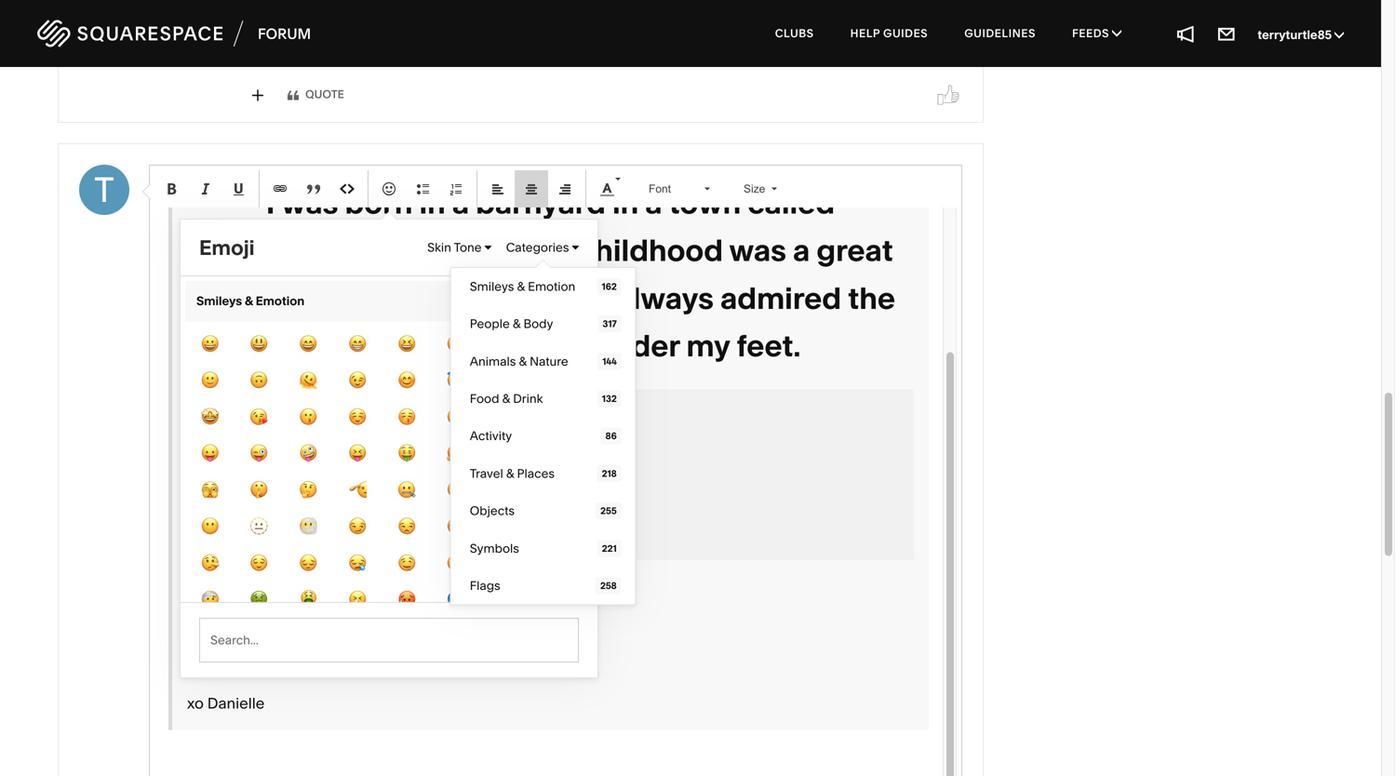 Task type: locate. For each thing, give the bounding box(es) containing it.
feeds
[[1072, 27, 1113, 40]]

know
[[239, 617, 276, 635]]

guidelines
[[965, 27, 1036, 40]]

blockquote widget region
[[168, 35, 929, 730]]

terryturtle85 link
[[1258, 28, 1344, 42]]

squarespace forum image
[[37, 17, 311, 50]]

86
[[606, 431, 617, 442]]

& right 🤣
[[519, 354, 527, 369]]

font button
[[635, 170, 720, 207]]

🤫
[[250, 478, 268, 502]]

& for 162
[[517, 279, 525, 294]]

insert/remove bulleted list image
[[415, 181, 430, 196]]

🤭
[[496, 442, 514, 466]]

emotion up body
[[528, 279, 576, 294]]

0 horizontal spatial caret down image
[[485, 241, 492, 254]]

feeds link
[[1056, 9, 1139, 58]]

center image
[[524, 181, 539, 196]]

0 vertical spatial caret down image
[[1113, 27, 1122, 39]]

🤥
[[201, 551, 219, 575]]

😛
[[201, 442, 219, 466]]

flex-
[[241, 430, 285, 448]]

danielle
[[265, 21, 322, 39], [207, 694, 265, 713]]

😗
[[299, 405, 317, 429]]

people
[[470, 317, 510, 331]]

xo
[[245, 21, 261, 39], [187, 694, 204, 713]]

😆
[[398, 332, 416, 356]]

menu-
[[277, 406, 321, 424]]

smileys up 😀
[[196, 294, 242, 308]]

body
[[524, 317, 553, 331]]

😘
[[250, 405, 268, 429]]

218
[[602, 468, 617, 479]]

0 horizontal spatial caret down image
[[572, 241, 579, 254]]

🥶
[[447, 588, 465, 612]]

emoji
[[199, 235, 255, 260]]

clubs link
[[758, 9, 831, 58]]

bold (⌘+b) image
[[164, 181, 179, 196]]

caret down image inside terryturtle85 link
[[1335, 28, 1344, 41]]

🤤
[[398, 551, 416, 575]]

help
[[850, 27, 880, 40]]

1 horizontal spatial xo
[[245, 21, 261, 39]]

1 horizontal spatial caret down image
[[1113, 27, 1122, 39]]

smileys up people
[[470, 279, 514, 294]]

left;
[[330, 454, 375, 472]]

😵
[[545, 588, 563, 612]]

smileys
[[470, 279, 514, 294], [196, 294, 242, 308]]

🥵
[[398, 588, 416, 612]]

&
[[517, 279, 525, 294], [245, 294, 253, 308], [513, 317, 521, 331], [519, 354, 527, 369], [502, 391, 510, 406], [506, 466, 514, 481]]

🙃
[[250, 369, 268, 392]]

like image
[[935, 81, 962, 108]]

Enter your text; hold cmd and right click for more options text field
[[155, 35, 957, 776]]

.header-menu-nav-folder-content { flex-grow: 0; text-align: left; }
[[205, 406, 501, 543]]

🤪
[[299, 442, 317, 466]]

caret down image inside skin tone link
[[485, 241, 492, 254]]

caret down image for categories
[[572, 241, 579, 254]]

😬
[[496, 515, 514, 539]]

🥰
[[496, 369, 514, 392]]

1 vertical spatial danielle
[[207, 694, 265, 713]]

terryturtle85 image
[[79, 165, 129, 215]]

caret down image
[[1335, 28, 1344, 41], [485, 241, 492, 254]]

let me know if this helps!
[[187, 617, 363, 635]]

221
[[602, 543, 617, 554]]

😚
[[398, 405, 416, 429]]

0 vertical spatial danielle
[[265, 21, 322, 39]]

0 horizontal spatial smileys & emotion
[[196, 294, 305, 308]]

🫣
[[201, 478, 219, 502]]

0 vertical spatial caret down image
[[1335, 28, 1344, 41]]

1 vertical spatial xo
[[187, 694, 204, 713]]

danielle down me
[[207, 694, 265, 713]]

😇
[[447, 369, 465, 392]]

xo danielle down me
[[187, 694, 265, 713]]

xo up multiquote image on the left of page
[[245, 21, 261, 39]]

caret down image for feeds
[[1113, 27, 1122, 39]]

messages image
[[1217, 23, 1237, 44]]

text-
[[223, 454, 268, 472]]

emotion up 😃
[[256, 294, 305, 308]]

1 horizontal spatial smileys & emotion
[[470, 279, 576, 294]]

skin tone
[[427, 240, 485, 255]]

caret down image inside categories link
[[572, 241, 579, 254]]

😑
[[545, 478, 563, 502]]

tone
[[454, 240, 482, 255]]

xo down let
[[187, 694, 204, 713]]

xo danielle up multiquote image on the left of page
[[245, 21, 322, 39]]

🤢
[[250, 588, 268, 612]]

144
[[602, 356, 617, 367]]

& right food
[[502, 391, 510, 406]]

& left body
[[513, 317, 521, 331]]

1 horizontal spatial emotion
[[528, 279, 576, 294]]

help guides
[[850, 27, 928, 40]]

toolbar
[[155, 170, 792, 207]]

menu
[[450, 267, 636, 606]]

& up 😃
[[245, 294, 253, 308]]

0 horizontal spatial xo
[[187, 694, 204, 713]]

emoji image
[[382, 181, 397, 196]]

🤐
[[398, 478, 416, 502]]

😄
[[299, 332, 317, 356]]

}
[[205, 526, 214, 543]]

& down 🤭
[[506, 466, 514, 481]]

caret down image down 'align right' image in the top of the page
[[572, 241, 579, 254]]

Search... text field
[[199, 618, 579, 663]]

0 horizontal spatial emotion
[[256, 294, 305, 308]]

1 vertical spatial caret down image
[[485, 241, 492, 254]]

danielle up quote link
[[265, 21, 322, 39]]

🤧
[[348, 588, 367, 612]]

align right image
[[558, 181, 572, 196]]

0 vertical spatial xo
[[245, 21, 261, 39]]

quote link
[[287, 88, 344, 101]]

🤑
[[398, 442, 416, 466]]

flags
[[470, 578, 500, 593]]

emotion
[[528, 279, 576, 294], [256, 294, 305, 308]]

🤣
[[496, 332, 514, 356]]

animals & nature
[[470, 354, 568, 369]]

& for 317
[[513, 317, 521, 331]]

size
[[744, 182, 765, 195]]

1 horizontal spatial smileys
[[470, 279, 514, 294]]

caret down image
[[1113, 27, 1122, 39], [572, 241, 579, 254]]

caret down image inside the feeds link
[[1113, 27, 1122, 39]]

code image
[[340, 181, 355, 196]]

xo inside blockquote widget region
[[187, 694, 204, 713]]

caret down image left notifications image
[[1113, 27, 1122, 39]]

& up people & body
[[517, 279, 525, 294]]

smileys inside menu
[[470, 279, 514, 294]]

😴
[[447, 551, 465, 575]]

1 vertical spatial xo danielle
[[187, 694, 265, 713]]

smileys & emotion up people & body
[[470, 279, 576, 294]]

smileys & emotion up 😃
[[196, 294, 305, 308]]

italic (⌘+i) image
[[197, 181, 212, 196]]

1 horizontal spatial caret down image
[[1335, 28, 1344, 41]]

objects
[[470, 504, 515, 519]]

menu containing smileys & emotion
[[450, 267, 636, 606]]

smileys & emotion
[[470, 279, 576, 294], [196, 294, 305, 308]]

1 vertical spatial caret down image
[[572, 241, 579, 254]]

food
[[470, 391, 499, 406]]



Task type: describe. For each thing, give the bounding box(es) containing it.
& for 132
[[502, 391, 510, 406]]

pre widget region
[[187, 376, 914, 561]]

font
[[649, 182, 671, 195]]

categories link
[[506, 240, 579, 255]]

grow:
[[285, 430, 330, 448]]

😷
[[496, 551, 514, 575]]

terryturtle85
[[1258, 28, 1335, 42]]

this
[[292, 617, 317, 635]]

if
[[280, 617, 288, 635]]

categories
[[506, 240, 572, 255]]

travel
[[470, 466, 503, 481]]

🤗
[[447, 442, 465, 466]]

🤩
[[201, 405, 219, 429]]

activity
[[470, 429, 512, 444]]

🙄
[[447, 515, 465, 539]]

toolbar containing font
[[155, 170, 792, 207]]

align:
[[268, 454, 321, 472]]

click and drag to move image
[[187, 376, 201, 390]]

😃
[[250, 332, 268, 356]]

😀
[[201, 332, 219, 356]]

quote image
[[306, 181, 321, 196]]

help guides link
[[834, 9, 945, 58]]

🤕
[[201, 588, 219, 612]]

😒
[[398, 515, 416, 539]]

helps!
[[320, 617, 363, 635]]

link image
[[273, 181, 288, 196]]

xo danielle inside blockquote widget region
[[187, 694, 265, 713]]

food & drink
[[470, 391, 543, 406]]

😶‍🌫️
[[299, 515, 317, 539]]

132
[[602, 393, 617, 404]]

align left image
[[491, 181, 505, 196]]

0 horizontal spatial smileys
[[196, 294, 242, 308]]

places
[[517, 466, 555, 481]]

drink
[[513, 391, 543, 406]]

underline (⌘+u) image
[[231, 181, 246, 196]]

🥲
[[496, 405, 514, 429]]

😜
[[250, 442, 268, 466]]

symbols
[[470, 541, 519, 556]]

content
[[420, 406, 483, 424]]

danielle inside blockquote widget region
[[207, 694, 265, 713]]

🤨
[[447, 478, 465, 502]]

255
[[601, 506, 617, 517]]

258
[[600, 580, 617, 592]]

me
[[212, 617, 235, 635]]

guides
[[883, 27, 928, 40]]

.header-
[[205, 406, 277, 424]]

😝
[[348, 442, 367, 466]]

🫠
[[299, 369, 317, 392]]

😌
[[250, 551, 268, 575]]

😁
[[348, 332, 367, 356]]

nav-
[[321, 406, 357, 424]]

clubs
[[775, 27, 814, 40]]

🥴
[[496, 588, 514, 612]]

guidelines link
[[948, 9, 1053, 58]]

size button
[[730, 170, 787, 207]]

🫡
[[348, 478, 367, 502]]

0 vertical spatial xo danielle
[[245, 21, 322, 39]]

& for 218
[[506, 466, 514, 481]]

nature
[[530, 354, 568, 369]]

🤮
[[299, 588, 317, 612]]

😏
[[348, 515, 367, 539]]

😶
[[201, 515, 219, 539]]

notifications image
[[1176, 23, 1196, 44]]

😐
[[496, 478, 514, 502]]

☺️
[[348, 405, 367, 429]]

🙂
[[201, 369, 219, 392]]

🫥
[[250, 515, 268, 539]]

162
[[602, 281, 617, 292]]

😔
[[299, 551, 317, 575]]

caret down image for terryturtle85
[[1335, 28, 1344, 41]]

quote
[[305, 88, 344, 101]]

people & body
[[470, 317, 553, 331]]

let
[[187, 617, 209, 635]]

multiquote image
[[252, 89, 263, 101]]

317
[[603, 318, 617, 330]]

insert/remove numbered list image
[[449, 181, 464, 196]]

& for 144
[[519, 354, 527, 369]]

caret down image for skin tone
[[485, 241, 492, 254]]

folder-
[[357, 406, 420, 424]]

skin
[[427, 240, 451, 255]]

😅
[[447, 332, 465, 356]]

skin tone link
[[427, 240, 492, 255]]

travel & places
[[470, 466, 555, 481]]

😊
[[398, 369, 416, 392]]



Task type: vqa. For each thing, say whether or not it's contained in the screenshot.


